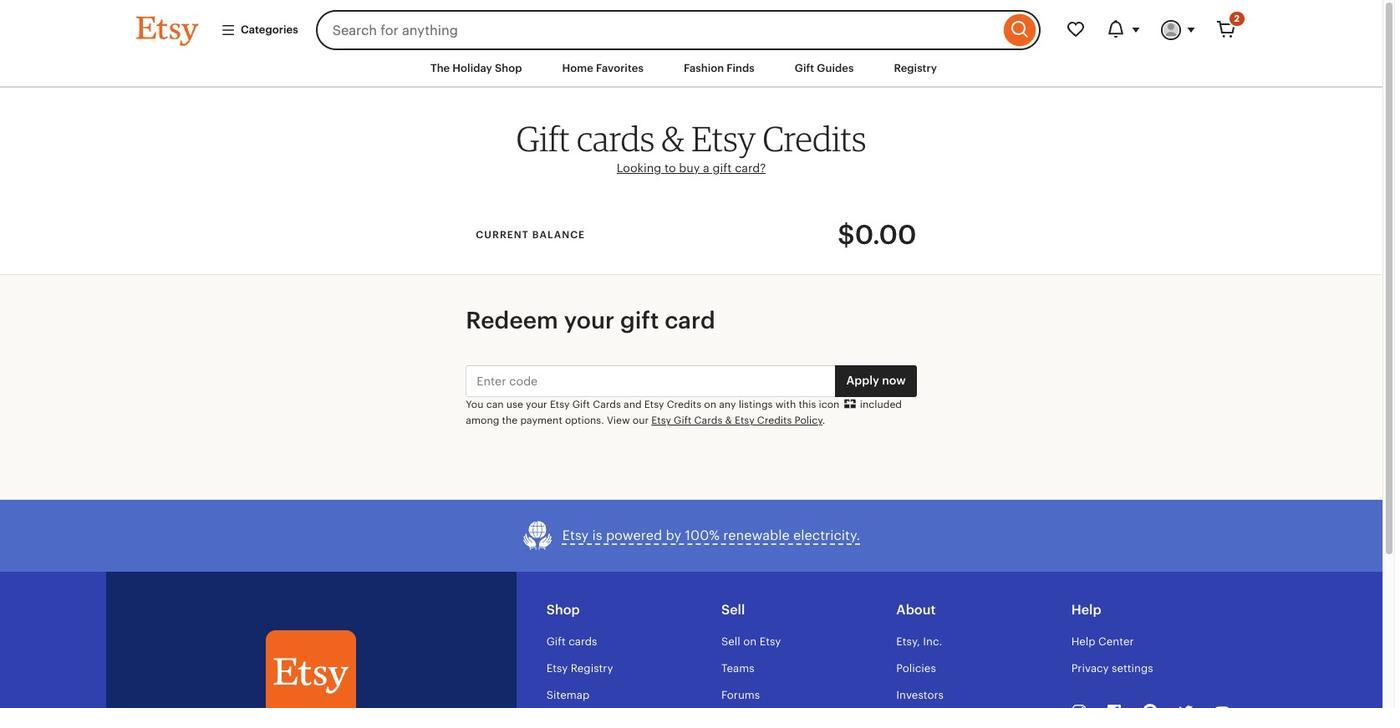 Task type: locate. For each thing, give the bounding box(es) containing it.
0 vertical spatial &
[[662, 118, 685, 160]]

gift for gift guides
[[795, 62, 815, 74]]

0 vertical spatial sell
[[722, 602, 745, 618]]

1 horizontal spatial on
[[744, 636, 757, 648]]

powered
[[606, 528, 662, 544]]

0 vertical spatial credits
[[763, 118, 867, 160]]

1 vertical spatial cards
[[569, 636, 597, 648]]

0 vertical spatial help
[[1072, 602, 1102, 618]]

teams
[[722, 662, 755, 675]]

is
[[592, 528, 603, 544]]

1 vertical spatial shop
[[547, 602, 580, 618]]

sell on etsy link
[[722, 636, 781, 648]]

etsy up the our
[[645, 399, 664, 411]]

registry right guides
[[894, 62, 937, 74]]

1 vertical spatial on
[[744, 636, 757, 648]]

100%
[[685, 528, 720, 544]]

1 horizontal spatial your
[[564, 307, 615, 334]]

etsy down the you can use your etsy gift cards and etsy credits on any listings with this icon
[[652, 415, 671, 427]]

etsy
[[692, 118, 756, 160], [550, 399, 570, 411], [645, 399, 664, 411], [652, 415, 671, 427], [735, 415, 755, 427], [563, 528, 589, 544], [760, 636, 781, 648], [547, 662, 568, 675]]

policy
[[795, 415, 823, 427]]

payment
[[520, 415, 563, 427]]

the
[[431, 62, 450, 74]]

your
[[564, 307, 615, 334], [526, 399, 547, 411]]

to
[[665, 161, 676, 174]]

your up payment
[[526, 399, 547, 411]]

0 vertical spatial registry
[[894, 62, 937, 74]]

0 vertical spatial shop
[[495, 62, 522, 74]]

gift up etsy registry link
[[547, 636, 566, 648]]

you can use your etsy gift cards and etsy credits on any listings with this icon
[[466, 399, 842, 411]]

sell up sell on etsy
[[722, 602, 745, 618]]

etsy is powered by 100% renewable electricity. button
[[522, 520, 861, 552]]

2 link
[[1207, 10, 1247, 50]]

sitemap
[[547, 689, 590, 701]]

$0.00
[[838, 220, 917, 250]]

2 vertical spatial credits
[[757, 415, 792, 427]]

2 sell from the top
[[722, 636, 741, 648]]

buy
[[679, 161, 700, 174]]

gift
[[795, 62, 815, 74], [516, 118, 570, 160], [572, 399, 590, 411], [674, 415, 692, 427], [547, 636, 566, 648]]

home
[[562, 62, 594, 74]]

cards up looking
[[577, 118, 655, 160]]

0 vertical spatial cards
[[593, 399, 621, 411]]

help
[[1072, 602, 1102, 618], [1072, 636, 1096, 648]]

etsy up 'a'
[[692, 118, 756, 160]]

on
[[704, 399, 717, 411], [744, 636, 757, 648]]

1 vertical spatial sell
[[722, 636, 741, 648]]

cards up the view
[[593, 399, 621, 411]]

1 vertical spatial help
[[1072, 636, 1096, 648]]

1 vertical spatial gift
[[620, 307, 659, 334]]

etsy registry
[[547, 662, 613, 675]]

1 vertical spatial credits
[[667, 399, 702, 411]]

help for help center
[[1072, 636, 1096, 648]]

None submit
[[836, 365, 917, 397]]

forums link
[[722, 689, 760, 701]]

0 horizontal spatial &
[[662, 118, 685, 160]]

included
[[860, 399, 902, 411]]

shop
[[495, 62, 522, 74], [547, 602, 580, 618]]

0 horizontal spatial your
[[526, 399, 547, 411]]

1 horizontal spatial shop
[[547, 602, 580, 618]]

privacy settings
[[1072, 662, 1154, 675]]

view
[[607, 415, 630, 427]]

listings
[[739, 399, 773, 411]]

finds
[[727, 62, 755, 74]]

settings
[[1112, 662, 1154, 675]]

cards inside gift cards & etsy credits looking to buy a gift card?
[[577, 118, 655, 160]]

etsy is powered by 100% renewable electricity.
[[563, 528, 861, 544]]

cards for gift cards & etsy credits looking to buy a gift card?
[[577, 118, 655, 160]]

redeem your gift card
[[466, 307, 716, 334]]

1 sell from the top
[[722, 602, 745, 618]]

etsy, inc. link
[[897, 636, 943, 648]]

&
[[662, 118, 685, 160], [725, 415, 732, 427]]

cards up etsy registry link
[[569, 636, 597, 648]]

categories banner
[[106, 0, 1277, 50]]

gift for gift cards
[[547, 636, 566, 648]]

etsy inside button
[[563, 528, 589, 544]]

investors
[[897, 689, 944, 701]]

and
[[624, 399, 642, 411]]

1 horizontal spatial &
[[725, 415, 732, 427]]

the holiday shop link
[[418, 54, 535, 84]]

cards
[[593, 399, 621, 411], [694, 415, 723, 427]]

teams link
[[722, 662, 755, 675]]

etsy gift cards & etsy credits policy link
[[652, 415, 823, 427]]

1 help from the top
[[1072, 602, 1102, 618]]

2 help from the top
[[1072, 636, 1096, 648]]

shop right holiday
[[495, 62, 522, 74]]

our
[[633, 415, 649, 427]]

cards for gift cards
[[569, 636, 597, 648]]

your right redeem
[[564, 307, 615, 334]]

redeem
[[466, 307, 558, 334]]

1 vertical spatial cards
[[694, 415, 723, 427]]

2
[[1235, 13, 1240, 23]]

credits up card?
[[763, 118, 867, 160]]

categories
[[241, 23, 298, 36]]

help up help center
[[1072, 602, 1102, 618]]

0 vertical spatial cards
[[577, 118, 655, 160]]

gift right 'a'
[[713, 161, 732, 174]]

help up privacy
[[1072, 636, 1096, 648]]

shop up gift cards link
[[547, 602, 580, 618]]

etsy registry link
[[547, 662, 613, 675]]

.
[[823, 415, 826, 427]]

cards down any
[[694, 415, 723, 427]]

on up teams
[[744, 636, 757, 648]]

& up to
[[662, 118, 685, 160]]

etsy inside gift cards & etsy credits looking to buy a gift card?
[[692, 118, 756, 160]]

gift cards
[[547, 636, 597, 648]]

1 horizontal spatial cards
[[694, 415, 723, 427]]

registry down gift cards
[[571, 662, 613, 675]]

looking
[[617, 161, 662, 174]]

current
[[476, 229, 529, 241]]

a
[[703, 161, 710, 174]]

gift left guides
[[795, 62, 815, 74]]

help for help
[[1072, 602, 1102, 618]]

credits down with
[[757, 415, 792, 427]]

sell up teams
[[722, 636, 741, 648]]

gift
[[713, 161, 732, 174], [620, 307, 659, 334]]

0 vertical spatial gift
[[713, 161, 732, 174]]

on left any
[[704, 399, 717, 411]]

etsy left is
[[563, 528, 589, 544]]

menu bar
[[106, 50, 1277, 88]]

any
[[719, 399, 736, 411]]

gift left "card"
[[620, 307, 659, 334]]

Redeem your gift card text field
[[466, 365, 837, 397]]

1 vertical spatial &
[[725, 415, 732, 427]]

fashion finds link
[[671, 54, 767, 84]]

can
[[486, 399, 504, 411]]

0 horizontal spatial on
[[704, 399, 717, 411]]

card
[[665, 307, 716, 334]]

gift down home
[[516, 118, 570, 160]]

credits down redeem your gift card text box
[[667, 399, 702, 411]]

None search field
[[316, 10, 1041, 50]]

forums
[[722, 689, 760, 701]]

1 horizontal spatial gift
[[713, 161, 732, 174]]

gift inside gift cards & etsy credits looking to buy a gift card?
[[713, 161, 732, 174]]

etsy up forums link
[[760, 636, 781, 648]]

center
[[1099, 636, 1134, 648]]

sell
[[722, 602, 745, 618], [722, 636, 741, 648]]

cards
[[577, 118, 655, 160], [569, 636, 597, 648]]

gift down the you can use your etsy gift cards and etsy credits on any listings with this icon
[[674, 415, 692, 427]]

this
[[799, 399, 816, 411]]

gift inside gift cards & etsy credits looking to buy a gift card?
[[516, 118, 570, 160]]

0 horizontal spatial registry
[[571, 662, 613, 675]]

credits
[[763, 118, 867, 160], [667, 399, 702, 411], [757, 415, 792, 427]]

0 horizontal spatial cards
[[593, 399, 621, 411]]

& down any
[[725, 415, 732, 427]]



Task type: describe. For each thing, give the bounding box(es) containing it.
Search for anything text field
[[316, 10, 1000, 50]]

etsy,
[[897, 636, 920, 648]]

0 horizontal spatial gift
[[620, 307, 659, 334]]

icon
[[819, 399, 840, 411]]

electricity.
[[794, 528, 861, 544]]

gift cards & etsy credits looking to buy a gift card?
[[516, 118, 867, 174]]

categories button
[[208, 15, 311, 45]]

guides
[[817, 62, 854, 74]]

gift cards link
[[547, 636, 597, 648]]

1 horizontal spatial registry
[[894, 62, 937, 74]]

etsy up payment
[[550, 399, 570, 411]]

registry link
[[882, 54, 950, 84]]

etsy up sitemap
[[547, 662, 568, 675]]

policies link
[[897, 662, 936, 675]]

renewable
[[723, 528, 790, 544]]

1 vertical spatial registry
[[571, 662, 613, 675]]

gift for gift cards & etsy credits looking to buy a gift card?
[[516, 118, 570, 160]]

inc.
[[923, 636, 943, 648]]

about
[[897, 602, 936, 618]]

current balance
[[476, 229, 585, 241]]

home favorites link
[[550, 54, 656, 84]]

0 vertical spatial your
[[564, 307, 615, 334]]

sell for sell
[[722, 602, 745, 618]]

etsy down listings
[[735, 415, 755, 427]]

you
[[466, 399, 484, 411]]

help center
[[1072, 636, 1134, 648]]

sell on etsy
[[722, 636, 781, 648]]

with
[[776, 399, 796, 411]]

included among the payment options. view our
[[466, 399, 902, 427]]

menu bar containing the holiday shop
[[106, 50, 1277, 88]]

gift guides
[[795, 62, 854, 74]]

privacy
[[1072, 662, 1109, 675]]

none search field inside categories banner
[[316, 10, 1041, 50]]

use
[[506, 399, 523, 411]]

credits inside gift cards & etsy credits looking to buy a gift card?
[[763, 118, 867, 160]]

sell for sell on etsy
[[722, 636, 741, 648]]

gift guides link
[[782, 54, 867, 84]]

home favorites
[[562, 62, 644, 74]]

card?
[[735, 161, 766, 174]]

& inside gift cards & etsy credits looking to buy a gift card?
[[662, 118, 685, 160]]

policies
[[897, 662, 936, 675]]

0 vertical spatial on
[[704, 399, 717, 411]]

sitemap link
[[547, 689, 590, 701]]

favorites
[[596, 62, 644, 74]]

looking to buy a gift card? link
[[617, 161, 766, 174]]

fashion
[[684, 62, 724, 74]]

gift up options.
[[572, 399, 590, 411]]

etsy, inc.
[[897, 636, 943, 648]]

options.
[[565, 415, 604, 427]]

among
[[466, 415, 500, 427]]

1 vertical spatial your
[[526, 399, 547, 411]]

by
[[666, 528, 682, 544]]

investors link
[[897, 689, 944, 701]]

the
[[502, 415, 518, 427]]

holiday
[[453, 62, 492, 74]]

0 horizontal spatial shop
[[495, 62, 522, 74]]

etsy gift cards & etsy credits policy .
[[652, 415, 826, 427]]

help center link
[[1072, 636, 1134, 648]]

balance
[[532, 229, 585, 241]]

fashion finds
[[684, 62, 755, 74]]

privacy settings link
[[1072, 662, 1154, 675]]

the holiday shop
[[431, 62, 522, 74]]



Task type: vqa. For each thing, say whether or not it's contained in the screenshot.


